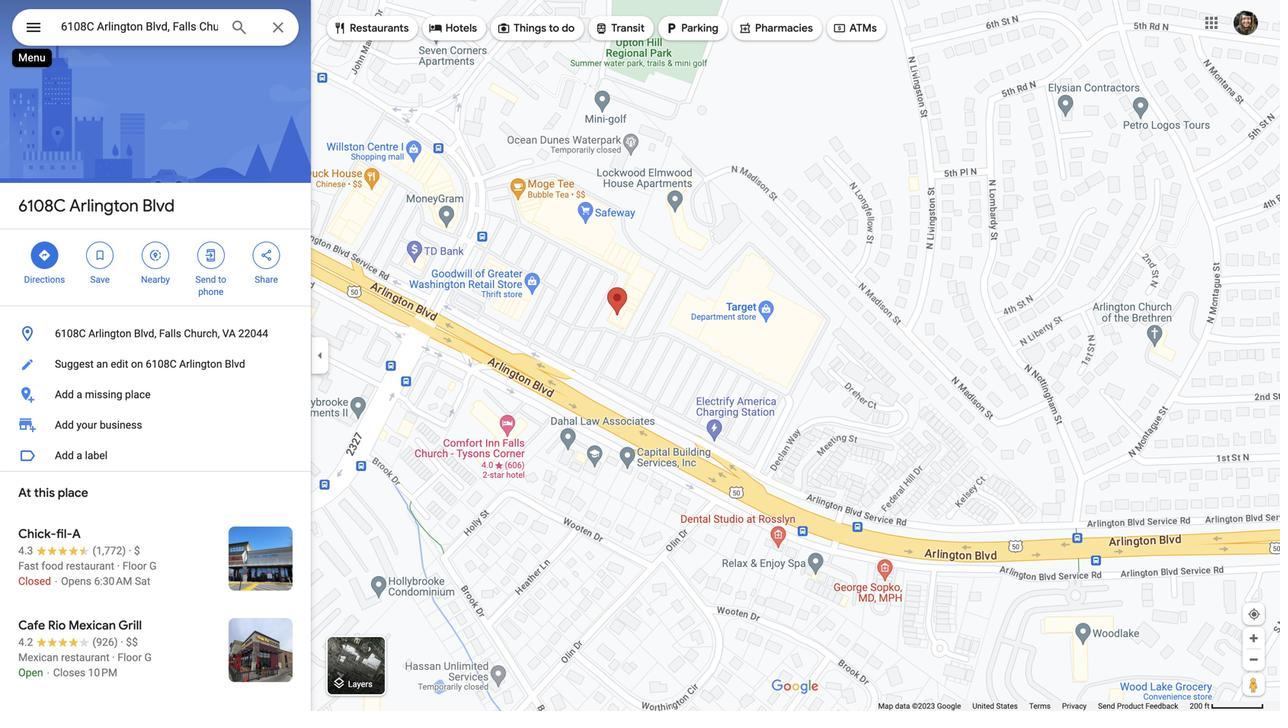Task type: locate. For each thing, give the bounding box(es) containing it.
⋅ inside "fast food restaurant · floor g closed ⋅ opens 6:30 am sat"
[[54, 575, 58, 588]]

0 vertical spatial restaurant
[[66, 560, 114, 572]]

0 horizontal spatial mexican
[[18, 651, 58, 664]]

missing
[[85, 388, 122, 401]]

suggest an edit on 6108c arlington blvd button
[[0, 349, 311, 380]]

0 vertical spatial add
[[55, 388, 74, 401]]

actions for 6108c arlington blvd region
[[0, 229, 311, 306]]

1 vertical spatial a
[[77, 449, 82, 462]]

6108C Arlington Blvd, Falls Church, VA 22044 field
[[12, 9, 299, 46]]

0 vertical spatial mexican
[[69, 618, 116, 633]]

arlington up 
[[69, 195, 139, 216]]

1 vertical spatial blvd
[[225, 358, 245, 370]]

0 vertical spatial to
[[549, 21, 560, 35]]

place
[[125, 388, 151, 401], [58, 485, 88, 501]]

restaurant up opens
[[66, 560, 114, 572]]

1 horizontal spatial send
[[1099, 702, 1116, 711]]

floor down · $$
[[118, 651, 142, 664]]

to
[[549, 21, 560, 35], [218, 274, 226, 285]]

footer containing map data ©2023 google
[[879, 701, 1190, 711]]

place right this
[[58, 485, 88, 501]]

6108c up suggest
[[55, 327, 86, 340]]

send inside send to phone
[[196, 274, 216, 285]]

· inside mexican restaurant · floor g open ⋅ closes 10 pm
[[112, 651, 115, 664]]

united states
[[973, 702, 1018, 711]]

· down (926)
[[112, 651, 115, 664]]

0 vertical spatial send
[[196, 274, 216, 285]]

share
[[255, 274, 278, 285]]

suggest
[[55, 358, 94, 370]]

send inside button
[[1099, 702, 1116, 711]]

blvd up 
[[142, 195, 175, 216]]

blvd
[[142, 195, 175, 216], [225, 358, 245, 370]]

· left $$
[[121, 636, 123, 649]]

a
[[72, 526, 81, 542]]

falls
[[159, 327, 181, 340]]


[[665, 20, 679, 37]]

1 vertical spatial add
[[55, 419, 74, 431]]

1 vertical spatial ⋅
[[46, 667, 51, 679]]

restaurants
[[350, 21, 409, 35]]

4.2
[[18, 636, 33, 649]]

terms button
[[1030, 701, 1051, 711]]


[[260, 247, 273, 264]]

0 vertical spatial blvd
[[142, 195, 175, 216]]

a left label
[[77, 449, 82, 462]]

g inside mexican restaurant · floor g open ⋅ closes 10 pm
[[144, 651, 152, 664]]

add a missing place button
[[0, 380, 311, 410]]

add for add a label
[[55, 449, 74, 462]]

6108c up 
[[18, 195, 66, 216]]

⋅ right open
[[46, 667, 51, 679]]

send
[[196, 274, 216, 285], [1099, 702, 1116, 711]]

1 a from the top
[[77, 388, 82, 401]]

map
[[879, 702, 894, 711]]

a
[[77, 388, 82, 401], [77, 449, 82, 462]]

send for send to phone
[[196, 274, 216, 285]]

mexican restaurant · floor g open ⋅ closes 10 pm
[[18, 651, 152, 679]]

add left the "your"
[[55, 419, 74, 431]]

edit
[[111, 358, 128, 370]]

 button
[[12, 9, 55, 49]]

send for send product feedback
[[1099, 702, 1116, 711]]

0 vertical spatial a
[[77, 388, 82, 401]]

1 vertical spatial 6108c
[[55, 327, 86, 340]]

1 horizontal spatial blvd
[[225, 358, 245, 370]]

mexican up (926)
[[69, 618, 116, 633]]

0 vertical spatial g
[[149, 560, 157, 572]]

closed
[[18, 575, 51, 588]]

 pharmacies
[[739, 20, 813, 37]]

g inside "fast food restaurant · floor g closed ⋅ opens 6:30 am sat"
[[149, 560, 157, 572]]


[[739, 20, 752, 37]]

floor down · $
[[122, 560, 147, 572]]

· left price: inexpensive icon
[[129, 545, 131, 557]]

2 a from the top
[[77, 449, 82, 462]]

0 horizontal spatial to
[[218, 274, 226, 285]]

1 vertical spatial mexican
[[18, 651, 58, 664]]

a inside button
[[77, 449, 82, 462]]

show street view coverage image
[[1243, 673, 1265, 696]]

 hotels
[[429, 20, 477, 37]]

 atms
[[833, 20, 877, 37]]

price: moderate image
[[126, 636, 138, 649]]


[[429, 20, 443, 37]]

6:30 am
[[94, 575, 132, 588]]

0 horizontal spatial ⋅
[[46, 667, 51, 679]]

2 vertical spatial arlington
[[179, 358, 222, 370]]

a for label
[[77, 449, 82, 462]]


[[149, 247, 162, 264]]

to up phone
[[218, 274, 226, 285]]

add down suggest
[[55, 388, 74, 401]]

1 vertical spatial send
[[1099, 702, 1116, 711]]

to inside send to phone
[[218, 274, 226, 285]]

0 vertical spatial arlington
[[69, 195, 139, 216]]


[[204, 247, 218, 264]]

footer
[[879, 701, 1190, 711]]

©2023
[[912, 702, 936, 711]]

footer inside "google maps" element
[[879, 701, 1190, 711]]

1 vertical spatial restaurant
[[61, 651, 109, 664]]

send product feedback button
[[1099, 701, 1179, 711]]

2 add from the top
[[55, 419, 74, 431]]

place inside button
[[125, 388, 151, 401]]

place down on
[[125, 388, 151, 401]]

restaurant up closes
[[61, 651, 109, 664]]

200 ft button
[[1190, 702, 1265, 711]]

chick-fil-a
[[18, 526, 81, 542]]

product
[[1118, 702, 1144, 711]]

1 horizontal spatial to
[[549, 21, 560, 35]]

arlington inside suggest an edit on 6108c arlington blvd button
[[179, 358, 222, 370]]

0 horizontal spatial send
[[196, 274, 216, 285]]

save
[[90, 274, 110, 285]]

3 add from the top
[[55, 449, 74, 462]]

feedback
[[1146, 702, 1179, 711]]

 restaurants
[[333, 20, 409, 37]]

phone
[[198, 287, 224, 297]]

arlington for blvd,
[[88, 327, 131, 340]]

map data ©2023 google
[[879, 702, 961, 711]]

restaurant inside mexican restaurant · floor g open ⋅ closes 10 pm
[[61, 651, 109, 664]]

arlington down church,
[[179, 358, 222, 370]]

chick-
[[18, 526, 56, 542]]

6108c right on
[[146, 358, 177, 370]]

food
[[41, 560, 63, 572]]

0 vertical spatial 6108c
[[18, 195, 66, 216]]

1 vertical spatial place
[[58, 485, 88, 501]]

0 vertical spatial ⋅
[[54, 575, 58, 588]]

price: inexpensive image
[[134, 545, 140, 557]]

blvd inside button
[[225, 358, 245, 370]]

1 horizontal spatial ⋅
[[54, 575, 58, 588]]

2 vertical spatial 6108c
[[146, 358, 177, 370]]

6108c for 6108c arlington blvd
[[18, 195, 66, 216]]

states
[[997, 702, 1018, 711]]

·
[[129, 545, 131, 557], [117, 560, 120, 572], [121, 636, 123, 649], [112, 651, 115, 664]]

6108c inside button
[[55, 327, 86, 340]]

2 vertical spatial add
[[55, 449, 74, 462]]

restaurant
[[66, 560, 114, 572], [61, 651, 109, 664]]

blvd down va
[[225, 358, 245, 370]]

6108c arlington blvd, falls church, va 22044 button
[[0, 319, 311, 349]]

1 horizontal spatial place
[[125, 388, 151, 401]]

add inside button
[[55, 449, 74, 462]]

1 vertical spatial to
[[218, 274, 226, 285]]

None field
[[61, 18, 218, 36]]


[[93, 247, 107, 264]]

sat
[[135, 575, 151, 588]]

⋅
[[54, 575, 58, 588], [46, 667, 51, 679]]

send up phone
[[196, 274, 216, 285]]

mexican up open
[[18, 651, 58, 664]]

to left do
[[549, 21, 560, 35]]

1 vertical spatial g
[[144, 651, 152, 664]]

floor
[[122, 560, 147, 572], [118, 651, 142, 664]]

add inside button
[[55, 388, 74, 401]]

send left product
[[1099, 702, 1116, 711]]

1 vertical spatial floor
[[118, 651, 142, 664]]

a left missing
[[77, 388, 82, 401]]

add left label
[[55, 449, 74, 462]]

united states button
[[973, 701, 1018, 711]]

add a label button
[[0, 441, 311, 471]]

add for add a missing place
[[55, 388, 74, 401]]

4.3 stars 1,772 reviews image
[[18, 544, 126, 559]]

1 vertical spatial arlington
[[88, 327, 131, 340]]

· inside "fast food restaurant · floor g closed ⋅ opens 6:30 am sat"
[[117, 560, 120, 572]]

privacy
[[1063, 702, 1087, 711]]

6108c arlington blvd main content
[[0, 0, 311, 711]]

0 vertical spatial place
[[125, 388, 151, 401]]

arlington inside 6108c arlington blvd, falls church, va 22044 button
[[88, 327, 131, 340]]

0 horizontal spatial blvd
[[142, 195, 175, 216]]

1 add from the top
[[55, 388, 74, 401]]

6108c arlington blvd
[[18, 195, 175, 216]]

a inside button
[[77, 388, 82, 401]]

add a label
[[55, 449, 108, 462]]

directions
[[24, 274, 65, 285]]

arlington up an on the left of page
[[88, 327, 131, 340]]

· up the 6:30 am
[[117, 560, 120, 572]]

do
[[562, 21, 575, 35]]

⋅ down food
[[54, 575, 58, 588]]

0 vertical spatial floor
[[122, 560, 147, 572]]

to inside  things to do
[[549, 21, 560, 35]]

0 horizontal spatial place
[[58, 485, 88, 501]]



Task type: vqa. For each thing, say whether or not it's contained in the screenshot.
7,738 reviews element
no



Task type: describe. For each thing, give the bounding box(es) containing it.
pharmacies
[[755, 21, 813, 35]]

none field inside the 6108c arlington blvd, falls church, va 22044 field
[[61, 18, 218, 36]]

suggest an edit on 6108c arlington blvd
[[55, 358, 245, 370]]

united
[[973, 702, 995, 711]]

floor inside mexican restaurant · floor g open ⋅ closes 10 pm
[[118, 651, 142, 664]]

your
[[77, 419, 97, 431]]

fast food restaurant · floor g closed ⋅ opens 6:30 am sat
[[18, 560, 157, 588]]

4.3
[[18, 545, 33, 557]]

send to phone
[[196, 274, 226, 297]]

1 horizontal spatial mexican
[[69, 618, 116, 633]]

10 pm
[[88, 667, 117, 679]]

(1,772)
[[93, 545, 126, 557]]

$
[[134, 545, 140, 557]]

(926)
[[93, 636, 118, 649]]


[[24, 16, 43, 38]]

add a missing place
[[55, 388, 151, 401]]

floor inside "fast food restaurant · floor g closed ⋅ opens 6:30 am sat"
[[122, 560, 147, 572]]

 things to do
[[497, 20, 575, 37]]

arlington for blvd
[[69, 195, 139, 216]]

google maps element
[[0, 0, 1281, 711]]

at this place
[[18, 485, 88, 501]]

business
[[100, 419, 142, 431]]

zoom in image
[[1249, 633, 1260, 644]]

· $$
[[121, 636, 138, 649]]

200
[[1190, 702, 1203, 711]]

parking
[[682, 21, 719, 35]]

privacy button
[[1063, 701, 1087, 711]]

this
[[34, 485, 55, 501]]


[[333, 20, 347, 37]]

on
[[131, 358, 143, 370]]

closes
[[53, 667, 85, 679]]

6108c inside button
[[146, 358, 177, 370]]

va
[[222, 327, 236, 340]]

add for add your business
[[55, 419, 74, 431]]

at
[[18, 485, 31, 501]]


[[595, 20, 609, 37]]

 transit
[[595, 20, 645, 37]]

send product feedback
[[1099, 702, 1179, 711]]

grill
[[118, 618, 142, 633]]

blvd,
[[134, 327, 157, 340]]

add your business
[[55, 419, 142, 431]]

ft
[[1205, 702, 1210, 711]]

things
[[514, 21, 547, 35]]

mexican inside mexican restaurant · floor g open ⋅ closes 10 pm
[[18, 651, 58, 664]]

layers
[[348, 679, 373, 689]]

data
[[895, 702, 911, 711]]

atms
[[850, 21, 877, 35]]

label
[[85, 449, 108, 462]]


[[497, 20, 511, 37]]

an
[[96, 358, 108, 370]]

transit
[[612, 21, 645, 35]]

terms
[[1030, 702, 1051, 711]]

4.2 stars 926 reviews image
[[18, 635, 118, 650]]

google account: giulia masi  
(giulia.masi@adept.ai) image
[[1234, 11, 1259, 35]]

$$
[[126, 636, 138, 649]]

rio
[[48, 618, 66, 633]]

· $
[[129, 545, 140, 557]]

cafe
[[18, 618, 45, 633]]


[[38, 247, 51, 264]]

hotels
[[446, 21, 477, 35]]


[[833, 20, 847, 37]]

a for missing
[[77, 388, 82, 401]]

collapse side panel image
[[312, 347, 329, 364]]

6108c for 6108c arlington blvd, falls church, va 22044
[[55, 327, 86, 340]]

google
[[937, 702, 961, 711]]

 search field
[[12, 9, 299, 49]]

⋅ inside mexican restaurant · floor g open ⋅ closes 10 pm
[[46, 667, 51, 679]]

cafe rio mexican grill
[[18, 618, 142, 633]]

200 ft
[[1190, 702, 1210, 711]]

from your device image
[[1248, 608, 1262, 621]]

add your business link
[[0, 410, 311, 441]]

zoom out image
[[1249, 654, 1260, 665]]

open
[[18, 667, 43, 679]]

restaurant inside "fast food restaurant · floor g closed ⋅ opens 6:30 am sat"
[[66, 560, 114, 572]]

nearby
[[141, 274, 170, 285]]

opens
[[61, 575, 91, 588]]

 parking
[[665, 20, 719, 37]]

6108c arlington blvd, falls church, va 22044
[[55, 327, 268, 340]]

church,
[[184, 327, 220, 340]]

fil-
[[56, 526, 72, 542]]



